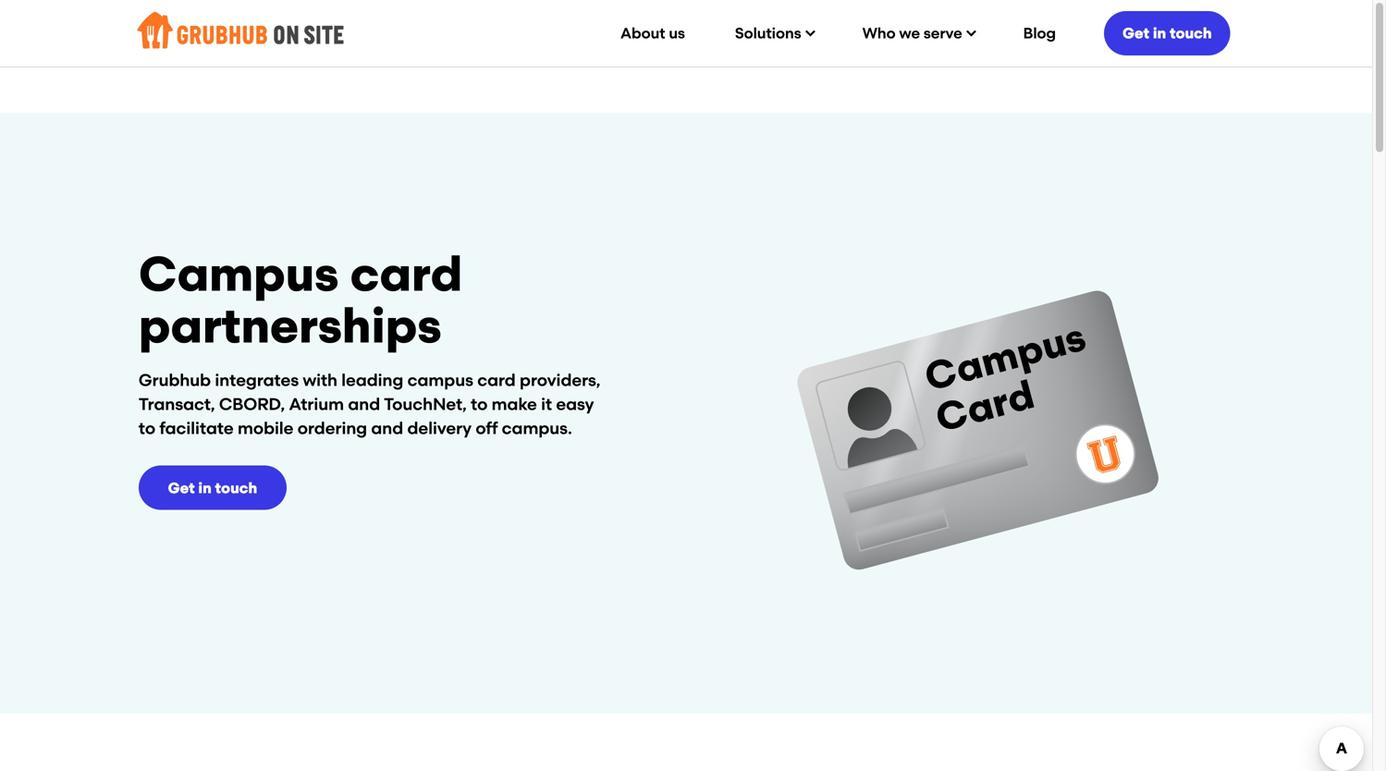 Task type: locate. For each thing, give the bounding box(es) containing it.
1 horizontal spatial touch
[[1170, 25, 1212, 42]]

0 vertical spatial to
[[471, 394, 488, 414]]

0 vertical spatial in
[[1153, 25, 1167, 42]]

0 vertical spatial card
[[350, 245, 463, 303]]

with
[[303, 370, 338, 390]]

1 vertical spatial to
[[139, 418, 156, 438]]

1 horizontal spatial get
[[1123, 25, 1150, 42]]

get
[[1123, 25, 1150, 42], [168, 480, 195, 497]]

providers,
[[520, 370, 601, 390]]

1 vertical spatial get
[[168, 480, 195, 497]]

card
[[350, 245, 463, 303], [477, 370, 516, 390]]

in
[[1153, 25, 1167, 42], [198, 480, 212, 497]]

and
[[348, 394, 380, 414], [371, 418, 403, 438]]

0 horizontal spatial to
[[139, 418, 156, 438]]

and down leading
[[348, 394, 380, 414]]

0 horizontal spatial get in touch
[[168, 480, 257, 497]]

0 horizontal spatial touch
[[215, 480, 257, 497]]

0 vertical spatial get
[[1123, 25, 1150, 42]]

get in touch for right get in touch link
[[1123, 25, 1212, 42]]

we
[[899, 25, 920, 42]]

1 vertical spatial get in touch
[[168, 480, 257, 497]]

1 vertical spatial get in touch link
[[139, 466, 287, 510]]

off
[[476, 418, 498, 438]]

to up off
[[471, 394, 488, 414]]

0 horizontal spatial card
[[350, 245, 463, 303]]

1 horizontal spatial card
[[477, 370, 516, 390]]

card inside grubhub integrates with leading campus card providers, transact, cbord, atrium and touchnet, to make it easy to facilitate mobile ordering and delivery off campus.
[[477, 370, 516, 390]]

0 horizontal spatial get in touch link
[[139, 466, 287, 510]]

0 horizontal spatial in
[[198, 480, 212, 497]]

blog link
[[1003, 11, 1077, 56]]

who we serve
[[863, 25, 962, 42]]

us
[[669, 25, 685, 42]]

about us link
[[600, 11, 706, 56]]

who we serve link
[[842, 11, 994, 56]]

atrium
[[289, 394, 344, 414]]

1 vertical spatial and
[[371, 418, 403, 438]]

card inside campus card partnerships
[[350, 245, 463, 303]]

0 horizontal spatial get
[[168, 480, 195, 497]]

1 vertical spatial touch
[[215, 480, 257, 497]]

get in touch link
[[1104, 8, 1231, 58], [139, 466, 287, 510]]

get for right get in touch link
[[1123, 25, 1150, 42]]

serve
[[924, 25, 962, 42]]

grubhub onsite logo image
[[137, 7, 344, 53]]

1 horizontal spatial get in touch link
[[1104, 8, 1231, 58]]

0 vertical spatial touch
[[1170, 25, 1212, 42]]

cbord,
[[219, 394, 285, 414]]

0 vertical spatial get in touch link
[[1104, 8, 1231, 58]]

touch
[[1170, 25, 1212, 42], [215, 480, 257, 497]]

campus card partnerships
[[139, 245, 463, 355]]

0 vertical spatial get in touch
[[1123, 25, 1212, 42]]

1 vertical spatial card
[[477, 370, 516, 390]]

get in touch for the leftmost get in touch link
[[168, 480, 257, 497]]

to
[[471, 394, 488, 414], [139, 418, 156, 438]]

1 vertical spatial in
[[198, 480, 212, 497]]

in for the leftmost get in touch link
[[198, 480, 212, 497]]

grubhub integrates with leading campus card providers, transact, cbord, atrium and touchnet, to make it easy to facilitate mobile ordering and delivery off campus.
[[139, 370, 601, 438]]

blog
[[1024, 25, 1056, 42]]

to down transact,
[[139, 418, 156, 438]]

easy
[[556, 394, 594, 414]]

campus.
[[502, 418, 572, 438]]

in for right get in touch link
[[1153, 25, 1167, 42]]

1 horizontal spatial to
[[471, 394, 488, 414]]

touch for right get in touch link
[[1170, 25, 1212, 42]]

1 horizontal spatial in
[[1153, 25, 1167, 42]]

and down touchnet,
[[371, 418, 403, 438]]

1 horizontal spatial get in touch
[[1123, 25, 1212, 42]]

get in touch
[[1123, 25, 1212, 42], [168, 480, 257, 497]]

touch for the leftmost get in touch link
[[215, 480, 257, 497]]



Task type: vqa. For each thing, say whether or not it's contained in the screenshot.
spend
no



Task type: describe. For each thing, give the bounding box(es) containing it.
make
[[492, 394, 537, 414]]

campus
[[139, 245, 339, 303]]

delivery
[[407, 418, 472, 438]]

ordering
[[298, 418, 367, 438]]

mobile
[[238, 418, 294, 438]]

facilitate
[[159, 418, 234, 438]]

it
[[541, 394, 552, 414]]

campus
[[408, 370, 473, 390]]

get for the leftmost get in touch link
[[168, 480, 195, 497]]

partnerships
[[139, 297, 442, 355]]

0 vertical spatial and
[[348, 394, 380, 414]]

who
[[863, 25, 896, 42]]

solutions
[[735, 25, 801, 42]]

about us
[[621, 25, 685, 42]]

leading
[[342, 370, 404, 390]]

about
[[621, 25, 665, 42]]

solutions link
[[715, 11, 833, 56]]

integrates
[[215, 370, 299, 390]]

transact,
[[139, 394, 215, 414]]

touchnet,
[[384, 394, 467, 414]]

grubhub
[[139, 370, 211, 390]]

grubhub onsite campus card partnerships image
[[794, 287, 1164, 574]]



